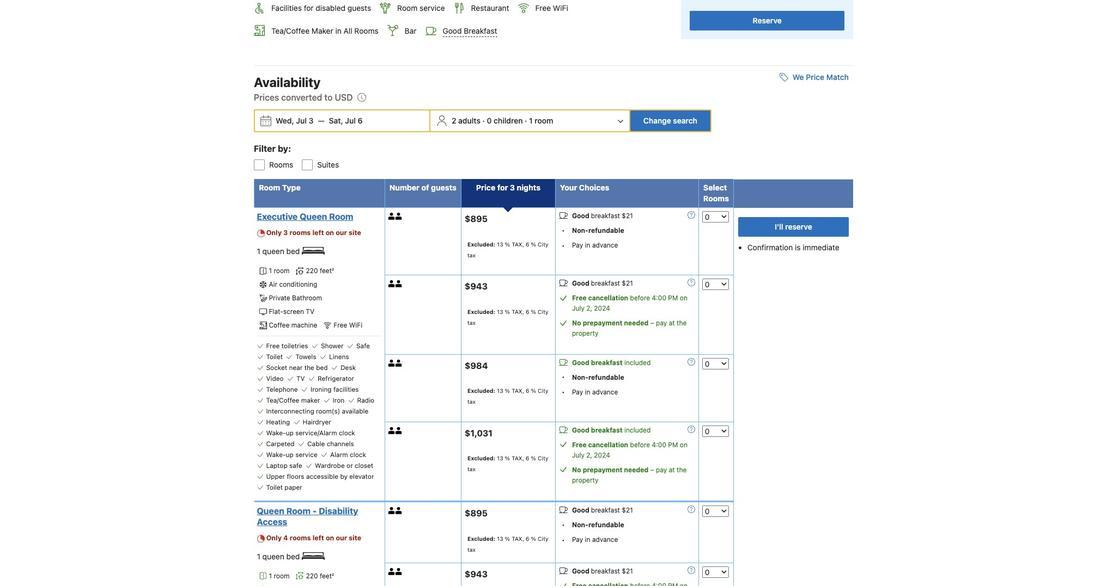Task type: locate. For each thing, give the bounding box(es) containing it.
clock
[[339, 429, 355, 438], [350, 451, 366, 459]]

2 no from the top
[[572, 466, 581, 474]]

0 horizontal spatial 3
[[283, 229, 288, 237]]

reserve button
[[690, 11, 845, 31]]

i'll reserve button
[[738, 218, 849, 237]]

wake- up laptop
[[266, 451, 286, 459]]

1 vertical spatial left
[[313, 535, 324, 543]]

2 needed from the top
[[624, 466, 649, 474]]

occupancy image
[[388, 213, 396, 220], [388, 281, 396, 288], [388, 360, 396, 367], [396, 360, 403, 367], [396, 428, 403, 435], [388, 569, 396, 576], [396, 569, 403, 576]]

1 vertical spatial prepayment
[[583, 466, 623, 474]]

0 vertical spatial only
[[266, 229, 282, 237]]

0 vertical spatial our
[[336, 229, 347, 237]]

room(s)
[[316, 408, 340, 416]]

13 % tax, 6 % city tax
[[468, 241, 549, 259], [468, 309, 549, 326], [468, 388, 549, 406], [468, 456, 549, 473], [468, 536, 549, 554]]

1 vertical spatial 2024
[[594, 452, 610, 460]]

2 2024 from the top
[[594, 452, 610, 460]]

0 vertical spatial non-
[[572, 227, 589, 235]]

property for $943
[[572, 330, 599, 338]]

only for executive queen room
[[266, 229, 282, 237]]

2 rooms from the top
[[290, 535, 311, 543]]

confirmation
[[748, 243, 793, 253]]

2 – pay at the property from the top
[[572, 466, 687, 485]]

1 horizontal spatial tv
[[306, 308, 314, 316]]

sat,
[[329, 116, 343, 126]]

1 $943 from the top
[[465, 282, 488, 292]]

2 toilet from the top
[[266, 484, 283, 492]]

1 free cancellation from the top
[[572, 294, 628, 303]]

0 vertical spatial 220
[[306, 267, 318, 275]]

property
[[572, 330, 599, 338], [572, 477, 599, 485]]

good breakfast included for $1,031
[[572, 426, 651, 435]]

1 pay from the top
[[572, 242, 583, 250]]

price left nights
[[476, 183, 496, 193]]

1 room down the 4
[[269, 573, 290, 581]]

jul right sat,
[[345, 116, 356, 126]]

city
[[538, 241, 549, 248], [538, 309, 549, 316], [538, 388, 549, 395], [538, 456, 549, 462], [538, 536, 549, 543]]

breakfast
[[591, 212, 620, 220], [591, 280, 620, 288], [591, 359, 623, 367], [591, 426, 623, 435], [591, 507, 620, 515], [591, 568, 620, 576]]

1 queen bed for executive queen room
[[257, 247, 302, 256]]

private bathroom
[[269, 294, 322, 302]]

1 non-refundable from the top
[[572, 227, 624, 235]]

3 breakfast from the top
[[591, 359, 623, 367]]

220 feet²
[[306, 267, 334, 275], [306, 573, 334, 581]]

queen inside queen room - disability access
[[257, 507, 284, 517]]

1 vertical spatial our
[[336, 535, 347, 543]]

free
[[535, 3, 551, 13], [572, 294, 587, 303], [334, 322, 347, 330], [266, 342, 280, 350], [572, 441, 587, 449]]

in for 2nd more details on meals and payment options icon from the bottom of the page
[[585, 536, 591, 544]]

2 vertical spatial refundable
[[589, 522, 624, 530]]

july for $1,031
[[572, 452, 585, 460]]

2, for $943
[[587, 305, 592, 313]]

0 vertical spatial rooms
[[290, 229, 311, 237]]

towels
[[296, 353, 316, 361]]

1 vertical spatial feet²
[[320, 573, 334, 581]]

guests
[[348, 3, 371, 13], [431, 183, 457, 193]]

rooms down by:
[[269, 160, 293, 170]]

1 pm from the top
[[668, 294, 678, 303]]

2 more details on meals and payment options image from the top
[[688, 358, 695, 366]]

only 4 rooms left on our site
[[266, 535, 361, 543]]

service up good breakfast in the left top of the page
[[420, 3, 445, 13]]

bed for queen
[[286, 247, 300, 256]]

tax,
[[512, 241, 524, 248], [512, 309, 524, 316], [512, 388, 524, 395], [512, 456, 524, 462], [512, 536, 524, 543]]

1 vertical spatial up
[[286, 451, 294, 459]]

left down executive queen room link
[[313, 229, 324, 237]]

up for service
[[286, 451, 294, 459]]

220
[[306, 267, 318, 275], [306, 573, 318, 581]]

prices
[[254, 93, 279, 103]]

1 horizontal spatial for
[[497, 183, 508, 193]]

2 no prepayment needed from the top
[[572, 466, 649, 474]]

good breakfast included
[[572, 359, 651, 367], [572, 426, 651, 435]]

220 feet² down only 4 rooms left on our site
[[306, 573, 334, 581]]

2 4:00 from the top
[[652, 441, 666, 449]]

220 up conditioning
[[306, 267, 318, 275]]

only left the 4
[[266, 535, 282, 543]]

1 2, from the top
[[587, 305, 592, 313]]

our down "disability"
[[336, 535, 347, 543]]

wake- for wake-up service/alarm clock
[[266, 429, 286, 438]]

3 non- from the top
[[572, 522, 589, 530]]

price right we
[[806, 73, 825, 82]]

1 vertical spatial site
[[349, 535, 361, 543]]

your choices
[[560, 183, 609, 193]]

at for $943
[[669, 320, 675, 328]]

wake- down heating on the bottom left of page
[[266, 429, 286, 438]]

0 vertical spatial no
[[572, 320, 581, 328]]

we price match
[[793, 73, 849, 82]]

feet²
[[320, 267, 334, 275], [320, 573, 334, 581]]

left down queen room - disability access link
[[313, 535, 324, 543]]

in for fifth more details on meals and payment options icon from the bottom
[[585, 242, 591, 250]]

toilet for toilet
[[266, 353, 283, 361]]

2 wake- from the top
[[266, 451, 286, 459]]

1 vertical spatial non-
[[572, 374, 589, 382]]

1 vertical spatial bed
[[316, 364, 328, 372]]

toilet up socket
[[266, 353, 283, 361]]

3
[[309, 116, 314, 126], [510, 183, 515, 193], [283, 229, 288, 237]]

0 vertical spatial –
[[651, 320, 654, 328]]

room left -
[[286, 507, 311, 517]]

by
[[340, 473, 348, 481]]

0 vertical spatial pay
[[656, 320, 667, 328]]

0 vertical spatial included
[[625, 359, 651, 367]]

free toiletries
[[266, 342, 308, 350]]

4 breakfast from the top
[[591, 426, 623, 435]]

queen down the 4
[[262, 553, 284, 562]]

—
[[318, 116, 325, 126]]

2 excluded: from the top
[[468, 309, 496, 316]]

1 vertical spatial cancellation
[[588, 441, 628, 449]]

5 13 % tax, 6 % city tax from the top
[[468, 536, 549, 554]]

pm
[[668, 294, 678, 303], [668, 441, 678, 449]]

feet² up bathroom
[[320, 267, 334, 275]]

more details on meals and payment options image
[[688, 212, 695, 219], [688, 358, 695, 366], [688, 426, 695, 434], [688, 506, 695, 514], [688, 567, 695, 575]]

bed down the 4
[[286, 553, 300, 562]]

more details on meals and payment options image
[[688, 279, 695, 287]]

1 before 4:00 pm on july 2, 2024 from the top
[[572, 294, 688, 313]]

0 vertical spatial $943
[[465, 282, 488, 292]]

good breakfast
[[443, 26, 497, 35]]

room inside dropdown button
[[535, 116, 553, 126]]

1 horizontal spatial ·
[[525, 116, 527, 126]]

queen up 'air'
[[262, 247, 284, 256]]

rooms right all
[[354, 26, 379, 35]]

220 down only 4 rooms left on our site
[[306, 573, 318, 581]]

upper
[[266, 473, 285, 481]]

only
[[266, 229, 282, 237], [266, 535, 282, 543]]

site down executive queen room link
[[349, 229, 361, 237]]

1 room up 'air'
[[269, 267, 290, 275]]

rooms down "select"
[[704, 194, 729, 204]]

$943
[[465, 282, 488, 292], [465, 570, 488, 580]]

room
[[397, 3, 418, 13], [259, 183, 280, 193], [329, 212, 353, 222], [286, 507, 311, 517]]

only for queen room - disability access
[[266, 535, 282, 543]]

0 horizontal spatial wifi
[[349, 322, 362, 330]]

2 13 from the top
[[497, 309, 503, 316]]

tv down socket near the bed at bottom
[[296, 375, 305, 383]]

rooms right the 4
[[290, 535, 311, 543]]

heating
[[266, 419, 290, 427]]

0 vertical spatial queen
[[262, 247, 284, 256]]

clock up closet at bottom left
[[350, 451, 366, 459]]

good for fifth more details on meals and payment options icon from the bottom
[[572, 212, 590, 220]]

2 – from the top
[[651, 466, 654, 474]]

1 non- from the top
[[572, 227, 589, 235]]

0 horizontal spatial jul
[[296, 116, 307, 126]]

feet² down only 4 rooms left on our site
[[320, 573, 334, 581]]

non-
[[572, 227, 589, 235], [572, 374, 589, 382], [572, 522, 589, 530]]

free cancellation
[[572, 294, 628, 303], [572, 441, 628, 449]]

3 more details on meals and payment options image from the top
[[688, 426, 695, 434]]

1 vertical spatial –
[[651, 466, 654, 474]]

suites
[[317, 160, 339, 170]]

%
[[505, 241, 510, 248], [531, 241, 536, 248], [505, 309, 510, 316], [531, 309, 536, 316], [505, 388, 510, 395], [531, 388, 536, 395], [505, 456, 510, 462], [531, 456, 536, 462], [505, 536, 510, 543], [531, 536, 536, 543]]

up up laptop safe
[[286, 451, 294, 459]]

1 vertical spatial non-refundable
[[572, 374, 624, 382]]

up up carpeted
[[286, 429, 294, 438]]

2 $895 from the top
[[465, 509, 488, 519]]

1 vertical spatial no
[[572, 466, 581, 474]]

1 4:00 from the top
[[652, 294, 666, 303]]

0 vertical spatial 4:00
[[652, 294, 666, 303]]

2,
[[587, 305, 592, 313], [587, 452, 592, 460]]

no for $1,031
[[572, 466, 581, 474]]

0 vertical spatial rooms
[[354, 26, 379, 35]]

1 needed from the top
[[624, 320, 649, 328]]

executive
[[257, 212, 298, 222]]

1 vertical spatial before
[[630, 441, 650, 449]]

2 vertical spatial pay in advance
[[572, 536, 618, 544]]

prepayment for $1,031
[[583, 466, 623, 474]]

property for $1,031
[[572, 477, 599, 485]]

rooms
[[290, 229, 311, 237], [290, 535, 311, 543]]

video
[[266, 375, 284, 383]]

1 horizontal spatial price
[[806, 73, 825, 82]]

1 vertical spatial queen
[[262, 553, 284, 562]]

1 vertical spatial 2,
[[587, 452, 592, 460]]

5 • from the top
[[562, 521, 565, 530]]

0 vertical spatial july
[[572, 305, 585, 313]]

5 tax, from the top
[[512, 536, 524, 543]]

1 pay in advance from the top
[[572, 242, 618, 250]]

1 horizontal spatial rooms
[[354, 26, 379, 35]]

refundable for queen room - disability access
[[589, 522, 624, 530]]

disability
[[319, 507, 358, 517]]

· left 0
[[483, 116, 485, 126]]

1 up from the top
[[286, 429, 294, 438]]

0 vertical spatial – pay at the property
[[572, 320, 687, 338]]

3 left nights
[[510, 183, 515, 193]]

wifi
[[553, 3, 568, 13], [349, 322, 362, 330]]

2 vertical spatial non-
[[572, 522, 589, 530]]

2 at from the top
[[669, 466, 675, 474]]

interconnecting room(s) available
[[266, 408, 369, 416]]

in
[[335, 26, 342, 35], [585, 242, 591, 250], [585, 388, 591, 397], [585, 536, 591, 544]]

1 vertical spatial pm
[[668, 441, 678, 449]]

of
[[422, 183, 429, 193]]

rooms down executive queen room
[[290, 229, 311, 237]]

0 vertical spatial before 4:00 pm on july 2, 2024
[[572, 294, 688, 313]]

3 down executive
[[283, 229, 288, 237]]

1 • from the top
[[562, 227, 565, 235]]

occupancy image
[[396, 213, 403, 220], [396, 281, 403, 288], [388, 428, 396, 435], [388, 508, 396, 515], [396, 508, 403, 515]]

for left nights
[[497, 183, 508, 193]]

non-refundable for queen room - disability access
[[572, 522, 624, 530]]

room right the children
[[535, 116, 553, 126]]

pay in advance for executive queen room
[[572, 242, 618, 250]]

1 vertical spatial needed
[[624, 466, 649, 474]]

1 pay from the top
[[656, 320, 667, 328]]

cancellation for $943
[[588, 294, 628, 303]]

guests up all
[[348, 3, 371, 13]]

room inside executive queen room link
[[329, 212, 353, 222]]

1 vertical spatial good breakfast included
[[572, 426, 651, 435]]

2 pay from the top
[[656, 466, 667, 474]]

0 vertical spatial $895
[[465, 214, 488, 224]]

jul
[[296, 116, 307, 126], [345, 116, 356, 126]]

bed up refrigerator
[[316, 364, 328, 372]]

match
[[827, 73, 849, 82]]

2 before from the top
[[630, 441, 650, 449]]

socket near the bed
[[266, 364, 328, 372]]

$1,031
[[465, 428, 493, 438]]

3 for jul
[[309, 116, 314, 126]]

2 jul from the left
[[345, 116, 356, 126]]

220 feet² up conditioning
[[306, 267, 334, 275]]

0 vertical spatial site
[[349, 229, 361, 237]]

1 queen bed up 'air'
[[257, 247, 302, 256]]

– pay at the property for $943
[[572, 320, 687, 338]]

1 horizontal spatial jul
[[345, 116, 356, 126]]

1 horizontal spatial service
[[420, 3, 445, 13]]

$21
[[622, 212, 633, 220], [622, 280, 633, 288], [622, 507, 633, 515], [622, 568, 633, 576]]

4:00
[[652, 294, 666, 303], [652, 441, 666, 449]]

0 vertical spatial good breakfast included
[[572, 359, 651, 367]]

1 horizontal spatial 3
[[309, 116, 314, 126]]

usd
[[335, 93, 353, 103]]

1 no from the top
[[572, 320, 581, 328]]

1 vertical spatial guests
[[431, 183, 457, 193]]

private
[[269, 294, 290, 302]]

room inside queen room - disability access
[[286, 507, 311, 517]]

2 vertical spatial advance
[[592, 536, 618, 544]]

2 13 % tax, 6 % city tax from the top
[[468, 309, 549, 326]]

queen up only 3 rooms left on our site
[[300, 212, 327, 222]]

1 vertical spatial 220 feet²
[[306, 573, 334, 581]]

1 more details on meals and payment options image from the top
[[688, 212, 695, 219]]

3 non-refundable from the top
[[572, 522, 624, 530]]

2 adults · 0 children · 1 room
[[452, 116, 553, 126]]

0 vertical spatial left
[[313, 229, 324, 237]]

2 $21 from the top
[[622, 280, 633, 288]]

the for $943
[[677, 320, 687, 328]]

– for $1,031
[[651, 466, 654, 474]]

site for executive queen room
[[349, 229, 361, 237]]

0 horizontal spatial guests
[[348, 3, 371, 13]]

6
[[358, 116, 363, 126], [526, 241, 529, 248], [526, 309, 529, 316], [526, 388, 529, 395], [526, 456, 529, 462], [526, 536, 529, 543]]

1 site from the top
[[349, 229, 361, 237]]

1 wake- from the top
[[266, 429, 286, 438]]

tea/coffee down facilities
[[271, 26, 310, 35]]

is
[[795, 243, 801, 253]]

july
[[572, 305, 585, 313], [572, 452, 585, 460]]

queen up access
[[257, 507, 284, 517]]

3 pay in advance from the top
[[572, 536, 618, 544]]

queen for queen room - disability access
[[262, 553, 284, 562]]

1 220 from the top
[[306, 267, 318, 275]]

4 tax from the top
[[468, 467, 476, 473]]

good breakfast included for $984
[[572, 359, 651, 367]]

2 vertical spatial 3
[[283, 229, 288, 237]]

2 breakfast from the top
[[591, 280, 620, 288]]

1 toilet from the top
[[266, 353, 283, 361]]

0 vertical spatial prepayment
[[583, 320, 623, 328]]

1 vertical spatial $895
[[465, 509, 488, 519]]

1 queen bed
[[257, 247, 302, 256], [257, 553, 302, 562]]

2 our from the top
[[336, 535, 347, 543]]

pm for $1,031
[[668, 441, 678, 449]]

jul right wed,
[[296, 116, 307, 126]]

wed,
[[276, 116, 294, 126]]

1 horizontal spatial free wifi
[[535, 3, 568, 13]]

0 vertical spatial 3
[[309, 116, 314, 126]]

· right the children
[[525, 116, 527, 126]]

for for 3
[[497, 183, 508, 193]]

needed for $943
[[624, 320, 649, 328]]

in for 4th more details on meals and payment options icon from the bottom of the page
[[585, 388, 591, 397]]

1 cancellation from the top
[[588, 294, 628, 303]]

4 13 from the top
[[497, 456, 503, 462]]

for left disabled
[[304, 3, 314, 13]]

toilet for toilet paper
[[266, 484, 283, 492]]

1 vertical spatial wake-
[[266, 451, 286, 459]]

needed
[[624, 320, 649, 328], [624, 466, 649, 474]]

2 horizontal spatial 3
[[510, 183, 515, 193]]

our down executive queen room link
[[336, 229, 347, 237]]

1 vertical spatial wifi
[[349, 322, 362, 330]]

cancellation for $1,031
[[588, 441, 628, 449]]

confirmation is immediate
[[748, 243, 840, 253]]

0 vertical spatial room
[[535, 116, 553, 126]]

at
[[669, 320, 675, 328], [669, 466, 675, 474]]

clock up channels
[[339, 429, 355, 438]]

0 vertical spatial feet²
[[320, 267, 334, 275]]

room up 'air'
[[274, 267, 290, 275]]

tea/coffee down telephone
[[266, 397, 299, 405]]

room down the 4
[[274, 573, 290, 581]]

only down executive
[[266, 229, 282, 237]]

2 prepayment from the top
[[583, 466, 623, 474]]

before for $943
[[630, 294, 650, 303]]

4 • from the top
[[562, 389, 565, 397]]

0 vertical spatial tea/coffee
[[271, 26, 310, 35]]

prices converted to usd
[[254, 93, 353, 103]]

0 horizontal spatial service
[[295, 451, 318, 459]]

0 vertical spatial up
[[286, 429, 294, 438]]

1 vertical spatial no prepayment needed
[[572, 466, 649, 474]]

1 vertical spatial 220
[[306, 573, 318, 581]]

1 queen bed down the 4
[[257, 553, 302, 562]]

reserve
[[753, 16, 782, 25]]

toilet down upper
[[266, 484, 283, 492]]

1 room
[[269, 267, 290, 275], [269, 573, 290, 581]]

2 site from the top
[[349, 535, 361, 543]]

2 only from the top
[[266, 535, 282, 543]]

tv down bathroom
[[306, 308, 314, 316]]

1 – from the top
[[651, 320, 654, 328]]

0 vertical spatial tv
[[306, 308, 314, 316]]

0 vertical spatial wake-
[[266, 429, 286, 438]]

change search button
[[630, 111, 711, 132]]

$895
[[465, 214, 488, 224], [465, 509, 488, 519]]

2 1 queen bed from the top
[[257, 553, 302, 562]]

linens
[[329, 353, 349, 361]]

1 refundable from the top
[[589, 227, 624, 235]]

2 up from the top
[[286, 451, 294, 459]]

or
[[347, 462, 353, 470]]

4:00 for $1,031
[[652, 441, 666, 449]]

1 vertical spatial included
[[625, 426, 651, 435]]

closet
[[355, 462, 373, 470]]

tax
[[468, 252, 476, 259], [468, 320, 476, 326], [468, 399, 476, 406], [468, 467, 476, 473], [468, 547, 476, 554]]

good for 3rd more details on meals and payment options icon
[[572, 426, 590, 435]]

1 advance from the top
[[592, 242, 618, 250]]

0 vertical spatial the
[[677, 320, 687, 328]]

bed down only 3 rooms left on our site
[[286, 247, 300, 256]]

guests right of
[[431, 183, 457, 193]]

group
[[245, 151, 853, 171]]

no prepayment needed for $1,031
[[572, 466, 649, 474]]

0 vertical spatial 2024
[[594, 305, 610, 313]]

2 vertical spatial the
[[677, 466, 687, 474]]

conditioning
[[279, 281, 317, 289]]

i'll reserve
[[775, 223, 812, 232]]

queen for executive queen room
[[262, 247, 284, 256]]

5 tax from the top
[[468, 547, 476, 554]]

2
[[452, 116, 456, 126]]

service down cable
[[295, 451, 318, 459]]

0 horizontal spatial price
[[476, 183, 496, 193]]

2 vertical spatial non-refundable
[[572, 522, 624, 530]]

1 breakfast from the top
[[591, 212, 620, 220]]

1 vertical spatial before 4:00 pm on july 2, 2024
[[572, 441, 688, 460]]

2 free cancellation from the top
[[572, 441, 628, 449]]

before 4:00 pm on july 2, 2024
[[572, 294, 688, 313], [572, 441, 688, 460]]

1 – pay at the property from the top
[[572, 320, 687, 338]]

1 vertical spatial free cancellation
[[572, 441, 628, 449]]

4 tax, from the top
[[512, 456, 524, 462]]

good for 1st more details on meals and payment options icon from the bottom
[[572, 568, 590, 576]]

0 vertical spatial before
[[630, 294, 650, 303]]

1 vertical spatial pay
[[572, 388, 583, 397]]

1 property from the top
[[572, 330, 599, 338]]

0 vertical spatial 2,
[[587, 305, 592, 313]]

0 horizontal spatial queen
[[257, 507, 284, 517]]

0 vertical spatial for
[[304, 3, 314, 13]]

3 left —
[[309, 116, 314, 126]]

for
[[304, 3, 314, 13], [497, 183, 508, 193]]

1 vertical spatial pay in advance
[[572, 388, 618, 397]]

included for $1,031
[[625, 426, 651, 435]]

excluded:
[[468, 241, 496, 248], [468, 309, 496, 316], [468, 388, 496, 395], [468, 456, 496, 462], [468, 536, 496, 543]]

3 • from the top
[[562, 374, 565, 382]]

1 city from the top
[[538, 241, 549, 248]]

no
[[572, 320, 581, 328], [572, 466, 581, 474]]

3 advance from the top
[[592, 536, 618, 544]]

1 vertical spatial – pay at the property
[[572, 466, 687, 485]]

0 vertical spatial refundable
[[589, 227, 624, 235]]

0 vertical spatial property
[[572, 330, 599, 338]]

type
[[282, 183, 301, 193]]

left for room
[[313, 229, 324, 237]]

iron
[[333, 397, 344, 405]]

1 at from the top
[[669, 320, 675, 328]]

1 horizontal spatial wifi
[[553, 3, 568, 13]]

pay for queen room - disability access
[[572, 536, 583, 544]]

site down "disability"
[[349, 535, 361, 543]]

non- for executive queen room
[[572, 227, 589, 235]]

before
[[630, 294, 650, 303], [630, 441, 650, 449]]

2 before 4:00 pm on july 2, 2024 from the top
[[572, 441, 688, 460]]

1 horizontal spatial guests
[[431, 183, 457, 193]]

2 good breakfast included from the top
[[572, 426, 651, 435]]

room up only 3 rooms left on our site
[[329, 212, 353, 222]]

1 our from the top
[[336, 229, 347, 237]]

6 • from the top
[[562, 537, 565, 545]]



Task type: describe. For each thing, give the bounding box(es) containing it.
bathroom
[[292, 294, 322, 302]]

bar
[[405, 26, 417, 35]]

safe
[[356, 342, 370, 350]]

prepayment for $943
[[583, 320, 623, 328]]

paper
[[285, 484, 302, 492]]

wake-up service/alarm clock
[[266, 429, 355, 438]]

room left type
[[259, 183, 280, 193]]

left for -
[[313, 535, 324, 543]]

restaurant
[[471, 3, 509, 13]]

breakfast
[[464, 26, 497, 35]]

– pay at the property for $1,031
[[572, 466, 687, 485]]

before 4:00 pm on july 2, 2024 for $943
[[572, 294, 688, 313]]

rooms for queen
[[290, 229, 311, 237]]

our for executive queen room
[[336, 229, 347, 237]]

2 tax, from the top
[[512, 309, 524, 316]]

tea/coffee maker
[[266, 397, 320, 405]]

desk
[[341, 364, 356, 372]]

1 vertical spatial the
[[304, 364, 314, 372]]

wake- for wake-up service
[[266, 451, 286, 459]]

maker
[[312, 26, 333, 35]]

2 vertical spatial room
[[274, 573, 290, 581]]

2 $943 from the top
[[465, 570, 488, 580]]

3 tax, from the top
[[512, 388, 524, 395]]

1 220 feet² from the top
[[306, 267, 334, 275]]

laptop
[[266, 462, 288, 470]]

elevator
[[349, 473, 374, 481]]

4 13 % tax, 6 % city tax from the top
[[468, 456, 549, 473]]

number
[[390, 183, 420, 193]]

tea/coffee for tea/coffee maker in all rooms
[[271, 26, 310, 35]]

the for $1,031
[[677, 466, 687, 474]]

4 more details on meals and payment options image from the top
[[688, 506, 695, 514]]

select rooms
[[704, 183, 729, 204]]

non-refundable for executive queen room
[[572, 227, 624, 235]]

number of guests
[[390, 183, 457, 193]]

machine
[[291, 322, 317, 330]]

good for more details on meals and payment options image
[[572, 280, 590, 288]]

1 queen bed for queen room - disability access
[[257, 553, 302, 562]]

2 pay in advance from the top
[[572, 388, 618, 397]]

filter
[[254, 144, 276, 154]]

3 city from the top
[[538, 388, 549, 395]]

2 horizontal spatial rooms
[[704, 194, 729, 204]]

1 vertical spatial rooms
[[269, 160, 293, 170]]

upper floors accessible by elevator
[[266, 473, 374, 481]]

tea/coffee for tea/coffee maker
[[266, 397, 299, 405]]

cable channels
[[307, 440, 354, 449]]

executive queen room
[[257, 212, 353, 222]]

1 excluded: from the top
[[468, 241, 496, 248]]

floors
[[287, 473, 304, 481]]

cable
[[307, 440, 325, 449]]

4 $21 from the top
[[622, 568, 633, 576]]

2 tax from the top
[[468, 320, 476, 326]]

pay in advance for queen room - disability access
[[572, 536, 618, 544]]

0 vertical spatial clock
[[339, 429, 355, 438]]

3 13 % tax, 6 % city tax from the top
[[468, 388, 549, 406]]

1 feet² from the top
[[320, 267, 334, 275]]

radio
[[357, 397, 374, 405]]

2 feet² from the top
[[320, 573, 334, 581]]

queen room - disability access link
[[257, 506, 379, 528]]

pm for $943
[[668, 294, 678, 303]]

refundable for executive queen room
[[589, 227, 624, 235]]

2 220 from the top
[[306, 573, 318, 581]]

immediate
[[803, 243, 840, 253]]

adults
[[458, 116, 481, 126]]

availability
[[254, 75, 321, 90]]

3 tax from the top
[[468, 399, 476, 406]]

4 excluded: from the top
[[468, 456, 496, 462]]

free cancellation for $943
[[572, 294, 628, 303]]

2 · from the left
[[525, 116, 527, 126]]

1 vertical spatial tv
[[296, 375, 305, 383]]

tea/coffee maker in all rooms
[[271, 26, 379, 35]]

5 13 from the top
[[497, 536, 503, 543]]

advance for queen room - disability access
[[592, 536, 618, 544]]

$984
[[465, 361, 488, 371]]

3 $21 from the top
[[622, 507, 633, 515]]

2 pay from the top
[[572, 388, 583, 397]]

1 vertical spatial clock
[[350, 451, 366, 459]]

5 more details on meals and payment options image from the top
[[688, 567, 695, 575]]

– for $943
[[651, 320, 654, 328]]

3 good breakfast $21 from the top
[[572, 507, 633, 515]]

safe
[[289, 462, 302, 470]]

july for $943
[[572, 305, 585, 313]]

shower
[[321, 342, 344, 350]]

change
[[644, 116, 671, 126]]

good for 2nd more details on meals and payment options icon from the bottom of the page
[[572, 507, 590, 515]]

5 excluded: from the top
[[468, 536, 496, 543]]

price inside dropdown button
[[806, 73, 825, 82]]

$895 for executive queen room
[[465, 214, 488, 224]]

5 city from the top
[[538, 536, 549, 543]]

1 tax from the top
[[468, 252, 476, 259]]

1 $21 from the top
[[622, 212, 633, 220]]

before for $1,031
[[630, 441, 650, 449]]

before 4:00 pm on july 2, 2024 for $1,031
[[572, 441, 688, 460]]

1 vertical spatial service
[[295, 451, 318, 459]]

change search
[[644, 116, 698, 126]]

access
[[257, 518, 287, 528]]

refrigerator
[[318, 375, 354, 383]]

up for service/alarm
[[286, 429, 294, 438]]

1 tax, from the top
[[512, 241, 524, 248]]

2024 for $1,031
[[594, 452, 610, 460]]

all
[[344, 26, 352, 35]]

we price match button
[[775, 68, 853, 87]]

2 220 feet² from the top
[[306, 573, 334, 581]]

wed, jul 3 — sat, jul 6
[[276, 116, 363, 126]]

hairdryer
[[303, 419, 331, 427]]

free cancellation for $1,031
[[572, 441, 628, 449]]

included for $984
[[625, 359, 651, 367]]

available
[[342, 408, 369, 416]]

children
[[494, 116, 523, 126]]

only 3 rooms left on our site
[[266, 229, 361, 237]]

2 city from the top
[[538, 309, 549, 316]]

3 13 from the top
[[497, 388, 503, 395]]

facilities
[[334, 386, 359, 394]]

1 inside dropdown button
[[529, 116, 533, 126]]

0 vertical spatial service
[[420, 3, 445, 13]]

toiletries
[[282, 342, 308, 350]]

air
[[269, 281, 277, 289]]

2 refundable from the top
[[589, 374, 624, 382]]

pay for executive queen room
[[572, 242, 583, 250]]

4:00 for $943
[[652, 294, 666, 303]]

facilities
[[271, 3, 302, 13]]

queen inside executive queen room link
[[300, 212, 327, 222]]

1 · from the left
[[483, 116, 485, 126]]

your
[[560, 183, 577, 193]]

1 1 room from the top
[[269, 267, 290, 275]]

4 city from the top
[[538, 456, 549, 462]]

needed for $1,031
[[624, 466, 649, 474]]

air conditioning
[[269, 281, 317, 289]]

0 vertical spatial guests
[[348, 3, 371, 13]]

service/alarm
[[295, 429, 337, 438]]

coffee machine
[[269, 322, 317, 330]]

group containing rooms
[[245, 151, 853, 171]]

filter by:
[[254, 144, 291, 154]]

1 13 % tax, 6 % city tax from the top
[[468, 241, 549, 259]]

room type
[[259, 183, 301, 193]]

wed, jul 3 button
[[271, 111, 318, 131]]

our for queen room - disability access
[[336, 535, 347, 543]]

pay for $1,031
[[656, 466, 667, 474]]

no for $943
[[572, 320, 581, 328]]

1 good breakfast $21 from the top
[[572, 212, 633, 220]]

2 • from the top
[[562, 242, 565, 250]]

pay for $943
[[656, 320, 667, 328]]

interconnecting
[[266, 408, 314, 416]]

2 advance from the top
[[592, 388, 618, 397]]

2 non- from the top
[[572, 374, 589, 382]]

4 good breakfast $21 from the top
[[572, 568, 633, 576]]

1 13 from the top
[[497, 241, 503, 248]]

3 excluded: from the top
[[468, 388, 496, 395]]

facilities for disabled guests
[[271, 3, 371, 13]]

no prepayment needed for $943
[[572, 320, 649, 328]]

5 breakfast from the top
[[591, 507, 620, 515]]

$895 for queen room - disability access
[[465, 509, 488, 519]]

executive queen room link
[[257, 212, 379, 223]]

2 1 room from the top
[[269, 573, 290, 581]]

ironing
[[311, 386, 332, 394]]

wake-up service
[[266, 451, 318, 459]]

ironing facilities
[[311, 386, 359, 394]]

bed for room
[[286, 553, 300, 562]]

disabled
[[316, 3, 346, 13]]

2 adults · 0 children · 1 room button
[[432, 111, 628, 132]]

2, for $1,031
[[587, 452, 592, 460]]

good for 4th more details on meals and payment options icon from the bottom of the page
[[572, 359, 590, 367]]

flat-
[[269, 308, 283, 316]]

advance for executive queen room
[[592, 242, 618, 250]]

at for $1,031
[[669, 466, 675, 474]]

for for disabled
[[304, 3, 314, 13]]

0
[[487, 116, 492, 126]]

screen
[[283, 308, 304, 316]]

alarm
[[330, 451, 348, 459]]

carpeted
[[266, 440, 295, 449]]

3 for for
[[510, 183, 515, 193]]

1 vertical spatial room
[[274, 267, 290, 275]]

select
[[704, 183, 727, 193]]

site for queen room - disability access
[[349, 535, 361, 543]]

search
[[673, 116, 698, 126]]

room up bar
[[397, 3, 418, 13]]

we
[[793, 73, 804, 82]]

2 good breakfast $21 from the top
[[572, 280, 633, 288]]

6 breakfast from the top
[[591, 568, 620, 576]]

rooms for room
[[290, 535, 311, 543]]

0 horizontal spatial free wifi
[[334, 322, 362, 330]]

coffee
[[269, 322, 290, 330]]

socket
[[266, 364, 287, 372]]

2 non-refundable from the top
[[572, 374, 624, 382]]

1 jul from the left
[[296, 116, 307, 126]]

toilet paper
[[266, 484, 302, 492]]

telephone
[[266, 386, 298, 394]]

2024 for $943
[[594, 305, 610, 313]]

non- for queen room - disability access
[[572, 522, 589, 530]]



Task type: vqa. For each thing, say whether or not it's contained in the screenshot.
"TRAVEL SUSTAINABLE LEVEL 3"
no



